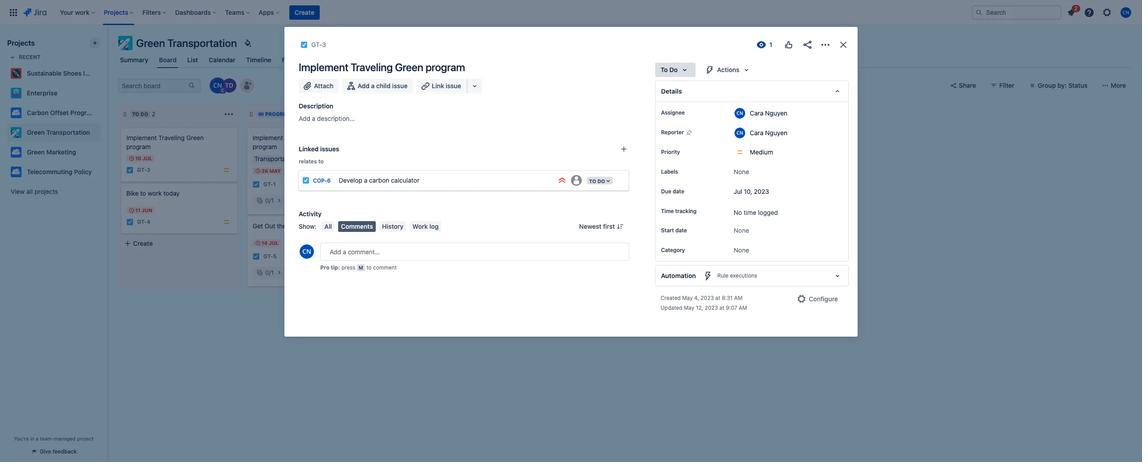Task type: vqa. For each thing, say whether or not it's contained in the screenshot.
"date" related to None
yes



Task type: describe. For each thing, give the bounding box(es) containing it.
all
[[325, 223, 332, 230]]

bike-
[[285, 134, 300, 142]]

collapse recent projects image
[[7, 52, 18, 63]]

time
[[661, 208, 674, 215]]

cara for assignee
[[750, 109, 764, 117]]

child
[[376, 82, 391, 90]]

0 vertical spatial green transportation
[[136, 37, 237, 49]]

gt-4 link
[[137, 218, 150, 226]]

calendar link
[[207, 52, 237, 68]]

cop-
[[313, 177, 327, 184]]

in progress 2
[[258, 110, 300, 118]]

1 inside gt-1 link
[[273, 181, 276, 188]]

initiative
[[83, 69, 108, 77]]

calendar
[[209, 56, 235, 64]]

1 vertical spatial cara nguyen image
[[347, 251, 357, 262]]

in
[[258, 111, 264, 117]]

project
[[77, 436, 94, 442]]

all
[[26, 188, 33, 195]]

summary link
[[118, 52, 150, 68]]

gt-3 for rightmost the gt-3 link
[[311, 41, 326, 48]]

shoes
[[63, 69, 81, 77]]

tip:
[[331, 264, 340, 271]]

team-
[[40, 436, 54, 442]]

nguyen for reporter
[[765, 129, 788, 136]]

timeline link
[[244, 52, 273, 68]]

carbon offset program
[[27, 109, 96, 116]]

cop-6 link
[[313, 177, 331, 184]]

implement traveling green program inside dialog
[[299, 61, 465, 73]]

create inside primary element
[[295, 8, 314, 16]]

sustainable
[[27, 69, 61, 77]]

priority: highest image
[[558, 176, 567, 185]]

gt-5
[[263, 253, 277, 260]]

search image
[[976, 9, 983, 16]]

carbon
[[27, 109, 49, 116]]

10 jul
[[135, 155, 152, 161]]

time tracking pin to top. only you can see pinned fields. image
[[699, 208, 706, 215]]

Search board text field
[[119, 79, 187, 92]]

today
[[163, 189, 180, 197]]

labels pin to top. only you can see pinned fields. image
[[680, 168, 687, 176]]

no time logged
[[734, 209, 778, 216]]

develop a carbon calculator link
[[335, 172, 554, 189]]

jul for program
[[143, 155, 152, 161]]

jul 10, 2023
[[734, 188, 769, 195]]

Add a comment… field
[[320, 243, 629, 261]]

press
[[342, 264, 355, 271]]

0 vertical spatial cara nguyen image
[[211, 78, 225, 93]]

gt-3 for the bottom the gt-3 link
[[137, 167, 150, 174]]

11
[[135, 207, 140, 213]]

jun
[[142, 207, 152, 213]]

to do
[[661, 66, 678, 73]]

sharing
[[300, 134, 321, 142]]

2 / from the top
[[269, 269, 271, 276]]

all button
[[322, 221, 335, 232]]

telecommuting policy
[[27, 168, 92, 176]]

bike to work today
[[126, 189, 180, 197]]

4,
[[694, 295, 699, 302]]

add for add a child issue
[[358, 82, 370, 90]]

high image
[[337, 181, 344, 188]]

you're in a team-managed project
[[14, 436, 94, 442]]

to for bike
[[140, 189, 146, 197]]

gt- inside implement traveling green program dialog
[[311, 41, 322, 48]]

1 horizontal spatial transportation
[[167, 37, 237, 49]]

1 vertical spatial tariq douglas image
[[347, 179, 357, 190]]

gt- for work
[[137, 219, 147, 226]]

details
[[661, 87, 682, 95]]

green marketing
[[27, 148, 76, 156]]

nguyen for assignee
[[765, 109, 788, 117]]

gt- down 26 may in the top left of the page
[[263, 181, 273, 188]]

enterprise link
[[7, 84, 97, 102]]

1 vertical spatial 2023
[[701, 295, 714, 302]]

board
[[159, 56, 177, 64]]

to for to do 2
[[132, 111, 139, 117]]

may for created
[[682, 295, 693, 302]]

issues
[[320, 145, 339, 153]]

develop
[[339, 176, 362, 184]]

program
[[70, 109, 96, 116]]

project settings
[[456, 56, 503, 64]]

description
[[299, 102, 333, 110]]

telecommuting policy link
[[7, 163, 97, 181]]

managed
[[54, 436, 76, 442]]

profile image of cara nguyen image
[[300, 245, 314, 259]]

close image
[[838, 39, 849, 50]]

develop a carbon calculator
[[339, 176, 420, 184]]

view all projects link
[[7, 184, 100, 200]]

in
[[30, 436, 34, 442]]

issues
[[340, 56, 359, 64]]

date for jul 10, 2023
[[673, 188, 684, 195]]

0 vertical spatial 2023
[[754, 188, 769, 195]]

green inside "green marketing" link
[[27, 148, 45, 156]]

issue inside link issue button
[[446, 82, 461, 90]]

updated
[[661, 305, 683, 312]]

to for to do
[[661, 66, 668, 73]]

projects
[[35, 188, 58, 195]]

list link
[[186, 52, 200, 68]]

category
[[661, 247, 685, 254]]

jul for car
[[269, 240, 279, 246]]

project settings link
[[454, 52, 505, 68]]

a for description...
[[312, 115, 315, 122]]

the
[[277, 222, 286, 230]]

projects
[[7, 39, 35, 47]]

date for none
[[676, 227, 687, 234]]

assignee pin to top. only you can see pinned fields. image
[[687, 109, 694, 116]]

jul inside implement traveling green program dialog
[[734, 188, 742, 195]]

policy
[[74, 168, 92, 176]]

1 vertical spatial traveling
[[159, 134, 185, 142]]

green transportation link
[[7, 124, 97, 142]]

2 vertical spatial 1
[[271, 269, 274, 276]]

do for to do 2
[[141, 111, 148, 117]]

gt-1
[[263, 181, 276, 188]]

1 vertical spatial green transportation
[[27, 129, 90, 136]]

carbon
[[369, 176, 389, 184]]

relates
[[299, 158, 317, 165]]

reporter
[[661, 129, 684, 136]]

labels
[[661, 168, 678, 175]]

primary element
[[5, 0, 972, 25]]

0 horizontal spatial tariq douglas image
[[222, 78, 237, 93]]

2 vertical spatial may
[[684, 305, 695, 312]]

0 vertical spatial at
[[716, 295, 720, 302]]

enterprise
[[27, 89, 57, 97]]

12,
[[696, 305, 703, 312]]

implement inside dialog
[[299, 61, 349, 73]]

0 horizontal spatial transportation
[[46, 129, 90, 136]]

0 horizontal spatial 3
[[147, 167, 150, 174]]

bike
[[126, 189, 139, 197]]

implement traveling green program dialog
[[284, 27, 858, 337]]

10
[[135, 155, 141, 161]]

14 july 2023 image
[[254, 240, 262, 247]]

add people image
[[242, 80, 253, 91]]

create button inside primary element
[[289, 5, 320, 19]]

comments button
[[338, 221, 376, 232]]

newest
[[579, 223, 602, 230]]

2 none from the top
[[734, 227, 749, 234]]

0 horizontal spatial create button
[[119, 236, 240, 252]]

copy link to issue image
[[324, 41, 331, 48]]

task image for gt-3
[[126, 167, 133, 174]]

configure
[[809, 295, 838, 303]]

reporter pin to top. only you can see pinned fields. image
[[686, 129, 693, 136]]

1 vertical spatial at
[[720, 305, 725, 312]]

progress
[[265, 111, 293, 117]]

1 vertical spatial gt-3 link
[[137, 166, 150, 174]]

newest first
[[579, 223, 615, 230]]

create banner
[[0, 0, 1142, 25]]



Task type: locate. For each thing, give the bounding box(es) containing it.
0 horizontal spatial implement traveling green program
[[126, 134, 204, 151]]

program up the 10
[[126, 143, 151, 151]]

assignee
[[661, 109, 685, 116]]

a for child
[[371, 82, 375, 90]]

0 horizontal spatial to
[[132, 111, 139, 117]]

14 july 2023 image
[[254, 240, 262, 247]]

1 down 26 may in the top left of the page
[[273, 181, 276, 188]]

create
[[295, 8, 314, 16], [133, 240, 153, 247]]

0 vertical spatial traveling
[[351, 61, 393, 73]]

details element
[[655, 81, 849, 102]]

none down no
[[734, 227, 749, 234]]

0
[[265, 197, 269, 204], [265, 269, 269, 276]]

add left child
[[358, 82, 370, 90]]

view
[[11, 188, 25, 195]]

0 vertical spatial medium image
[[223, 167, 230, 174]]

1 down gt-1 link
[[271, 197, 274, 204]]

link issue button
[[417, 79, 467, 93]]

reports
[[370, 56, 393, 64]]

/ down gt-1 link
[[269, 197, 271, 204]]

11 june 2023 image
[[128, 207, 135, 214], [128, 207, 135, 214]]

sustainable shoes initiative link
[[7, 65, 108, 82]]

14 jul
[[262, 240, 279, 246]]

1 horizontal spatial to
[[318, 158, 324, 165]]

to right the m
[[367, 264, 372, 271]]

at left 8:31 on the right bottom of page
[[716, 295, 720, 302]]

0 vertical spatial task image
[[301, 41, 308, 48]]

am
[[734, 295, 743, 302], [739, 305, 747, 312]]

26 may 2023 image
[[254, 168, 262, 175], [254, 168, 262, 175]]

1 horizontal spatial create button
[[289, 5, 320, 19]]

am right 9:07
[[739, 305, 747, 312]]

0 vertical spatial 1
[[273, 181, 276, 188]]

0 vertical spatial jul
[[143, 155, 152, 161]]

traveling inside dialog
[[351, 61, 393, 73]]

pages link
[[310, 52, 331, 68]]

green inside implement traveling green program dialog
[[395, 61, 423, 73]]

program
[[426, 61, 465, 73], [126, 143, 151, 151], [253, 143, 277, 151]]

may for 26
[[270, 168, 281, 174]]

time tracking
[[661, 208, 697, 215]]

0 / 1
[[265, 197, 274, 204], [265, 269, 274, 276]]

to down linked issues on the left top
[[318, 158, 324, 165]]

1 horizontal spatial gt-3 link
[[311, 39, 326, 50]]

0 horizontal spatial to
[[140, 189, 146, 197]]

gt-3
[[311, 41, 326, 48], [137, 167, 150, 174]]

0 horizontal spatial jul
[[143, 155, 152, 161]]

to down search board text box
[[132, 111, 139, 117]]

1 down gt-5 link
[[271, 269, 274, 276]]

program inside implement bike-sharing program
[[253, 143, 277, 151]]

none for labels
[[734, 168, 749, 176]]

gt- down 11 jun
[[137, 219, 147, 226]]

medium image for bike to work today
[[223, 219, 230, 226]]

link web pages and more image
[[469, 81, 480, 91]]

history
[[382, 223, 404, 230]]

give feedback
[[40, 448, 77, 455]]

nguyen up medium
[[765, 129, 788, 136]]

tab list
[[113, 52, 1137, 68]]

add for add a description...
[[299, 115, 310, 122]]

0 vertical spatial to
[[318, 158, 324, 165]]

implement for bike to work today
[[126, 134, 157, 142]]

to up details
[[661, 66, 668, 73]]

issues link
[[338, 52, 361, 68]]

link issue
[[432, 82, 461, 90]]

gt- down "10 jul"
[[137, 167, 147, 174]]

am right 8:31 on the right bottom of page
[[734, 295, 743, 302]]

do inside "dropdown button"
[[670, 66, 678, 73]]

3 inside implement traveling green program dialog
[[322, 41, 326, 48]]

2 vertical spatial to
[[367, 264, 372, 271]]

2 0 / 1 from the top
[[265, 269, 274, 276]]

tariq douglas image left add people image
[[222, 78, 237, 93]]

26
[[262, 168, 268, 174]]

rule
[[718, 273, 729, 279]]

1 cara from the top
[[750, 109, 764, 117]]

2 medium image from the top
[[223, 219, 230, 226]]

do down search board text box
[[141, 111, 148, 117]]

gt- for the
[[263, 253, 273, 260]]

3 up the pages
[[322, 41, 326, 48]]

implement bike-sharing program
[[253, 134, 321, 151]]

0 vertical spatial 0 / 1
[[265, 197, 274, 204]]

implement up "10 jul"
[[126, 134, 157, 142]]

sustainable shoes initiative
[[27, 69, 108, 77]]

pages
[[311, 56, 330, 64]]

give feedback button
[[25, 444, 82, 459]]

0 vertical spatial cara
[[750, 109, 764, 117]]

tariq douglas image
[[222, 78, 237, 93], [347, 179, 357, 190]]

/ down gt-5 link
[[269, 269, 271, 276]]

0 vertical spatial /
[[269, 197, 271, 204]]

settings
[[479, 56, 503, 64]]

2 for in progress 2
[[297, 110, 300, 118]]

1
[[273, 181, 276, 188], [271, 197, 274, 204], [271, 269, 274, 276]]

forms link
[[280, 52, 302, 68]]

gt-3 down "10 jul"
[[137, 167, 150, 174]]

task image down 14 july 2023 icon
[[253, 253, 260, 260]]

1 vertical spatial /
[[269, 269, 271, 276]]

2 for to do 2
[[152, 110, 155, 118]]

do up details
[[670, 66, 678, 73]]

date
[[673, 188, 684, 195], [676, 227, 687, 234]]

gt-3 link up the pages
[[311, 39, 326, 50]]

gt-3 up the pages
[[311, 41, 326, 48]]

cara nguyen down "details" element
[[750, 109, 788, 117]]

task image for implement bike-sharing program
[[253, 253, 260, 260]]

1 vertical spatial implement traveling green program
[[126, 134, 204, 151]]

task image up bike
[[126, 167, 133, 174]]

program for get out the car
[[253, 143, 277, 151]]

nguyen down "details" element
[[765, 109, 788, 117]]

do inside to do 2
[[141, 111, 148, 117]]

a for carbon
[[364, 176, 368, 184]]

none for category
[[734, 247, 749, 254]]

0 horizontal spatial program
[[126, 143, 151, 151]]

task image up forms
[[301, 41, 308, 48]]

1 vertical spatial task image
[[126, 219, 133, 226]]

0 horizontal spatial green transportation
[[27, 129, 90, 136]]

2 0 from the top
[[265, 269, 269, 276]]

medium image
[[337, 253, 344, 260]]

1 vertical spatial do
[[141, 111, 148, 117]]

a left child
[[371, 82, 375, 90]]

show:
[[299, 223, 316, 230]]

0 vertical spatial cara nguyen
[[750, 109, 788, 117]]

1 vertical spatial am
[[739, 305, 747, 312]]

gt-3 inside implement traveling green program dialog
[[311, 41, 326, 48]]

work
[[413, 223, 428, 230]]

gt-1 link
[[263, 181, 276, 188]]

date right start
[[676, 227, 687, 234]]

menu bar containing all
[[320, 221, 443, 232]]

green marketing link
[[7, 143, 97, 161]]

0 horizontal spatial do
[[141, 111, 148, 117]]

gt-4
[[137, 219, 150, 226]]

0 horizontal spatial gt-3 link
[[137, 166, 150, 174]]

0 horizontal spatial 2
[[152, 110, 155, 118]]

cop-6
[[313, 177, 331, 184]]

2 horizontal spatial to
[[367, 264, 372, 271]]

1 vertical spatial none
[[734, 227, 749, 234]]

issue inside add a child issue button
[[392, 82, 408, 90]]

1 horizontal spatial implement
[[253, 134, 283, 142]]

0 / 1 down gt-1 link
[[265, 197, 274, 204]]

1 horizontal spatial task image
[[253, 253, 260, 260]]

1 vertical spatial date
[[676, 227, 687, 234]]

none up 10,
[[734, 168, 749, 176]]

a left carbon
[[364, 176, 368, 184]]

1 horizontal spatial green transportation
[[136, 37, 237, 49]]

to right bike
[[140, 189, 146, 197]]

1 horizontal spatial implement traveling green program
[[299, 61, 465, 73]]

first
[[603, 223, 615, 230]]

jul right 14
[[269, 240, 279, 246]]

may left 4,
[[682, 295, 693, 302]]

1 vertical spatial cara
[[750, 129, 764, 136]]

may left 12,
[[684, 305, 695, 312]]

2 inside create banner
[[1075, 5, 1078, 11]]

0 horizontal spatial cara nguyen image
[[211, 78, 225, 93]]

2 vertical spatial none
[[734, 247, 749, 254]]

4
[[147, 219, 150, 226]]

cara for reporter
[[750, 129, 764, 136]]

attach button
[[299, 79, 339, 93]]

2 issue from the left
[[446, 82, 461, 90]]

automation element
[[655, 265, 849, 287]]

green transportation up list
[[136, 37, 237, 49]]

feedback
[[53, 448, 77, 455]]

gt- down 14 jul
[[263, 253, 273, 260]]

green inside green transportation link
[[27, 129, 45, 136]]

0 vertical spatial to
[[661, 66, 668, 73]]

menu bar
[[320, 221, 443, 232]]

a right in
[[36, 436, 39, 442]]

carbon offset program link
[[7, 104, 97, 122]]

2 vertical spatial 2023
[[705, 305, 718, 312]]

pro tip: press m to comment
[[320, 264, 397, 271]]

offset
[[50, 109, 69, 116]]

2 horizontal spatial program
[[426, 61, 465, 73]]

comments
[[341, 223, 373, 230]]

1 vertical spatial jul
[[734, 188, 742, 195]]

0 horizontal spatial issue
[[392, 82, 408, 90]]

2 cara from the top
[[750, 129, 764, 136]]

due
[[661, 188, 672, 195]]

cara nguyen for reporter
[[750, 129, 788, 136]]

2 nguyen from the top
[[765, 129, 788, 136]]

implement traveling green program up "10 jul"
[[126, 134, 204, 151]]

do
[[670, 66, 678, 73], [141, 111, 148, 117]]

linked issues
[[299, 145, 339, 153]]

1 vertical spatial cara nguyen
[[750, 129, 788, 136]]

medium image for implement traveling green program
[[223, 167, 230, 174]]

2 vertical spatial task image
[[253, 253, 260, 260]]

0 vertical spatial implement traveling green program
[[299, 61, 465, 73]]

add down description
[[299, 115, 310, 122]]

0 vertical spatial am
[[734, 295, 743, 302]]

traveling
[[351, 61, 393, 73], [159, 134, 185, 142]]

to do 2
[[132, 110, 155, 118]]

may right 26
[[270, 168, 281, 174]]

add a child issue
[[358, 82, 408, 90]]

program up link issue
[[426, 61, 465, 73]]

2023 right 10,
[[754, 188, 769, 195]]

add a child issue button
[[342, 79, 413, 93]]

1 horizontal spatial add
[[358, 82, 370, 90]]

1 issue from the left
[[392, 82, 408, 90]]

0 vertical spatial nguyen
[[765, 109, 788, 117]]

cara nguyen for assignee
[[750, 109, 788, 117]]

1 nguyen from the top
[[765, 109, 788, 117]]

1 horizontal spatial task image
[[253, 181, 260, 188]]

medium
[[750, 148, 773, 156]]

1 horizontal spatial to
[[661, 66, 668, 73]]

task image left gt-1 link
[[253, 181, 260, 188]]

0 / 1 down gt-5 link
[[265, 269, 274, 276]]

transportation down carbon offset program
[[46, 129, 90, 136]]

none up executions
[[734, 247, 749, 254]]

medium image left get
[[223, 219, 230, 226]]

issue right child
[[392, 82, 408, 90]]

1 vertical spatial may
[[682, 295, 693, 302]]

1 vertical spatial create
[[133, 240, 153, 247]]

implement traveling green program up "add a child issue"
[[299, 61, 465, 73]]

2023 right 4,
[[701, 295, 714, 302]]

1 vertical spatial to
[[140, 189, 146, 197]]

issue type: task image
[[302, 177, 310, 184]]

1 / from the top
[[269, 197, 271, 204]]

do for to do
[[670, 66, 678, 73]]

program inside dialog
[[426, 61, 465, 73]]

medium image left 26
[[223, 167, 230, 174]]

menu bar inside implement traveling green program dialog
[[320, 221, 443, 232]]

2023 right 12,
[[705, 305, 718, 312]]

0 vertical spatial gt-3 link
[[311, 39, 326, 50]]

2 cara nguyen from the top
[[750, 129, 788, 136]]

relates to
[[299, 158, 324, 165]]

0 down gt-5 link
[[265, 269, 269, 276]]

a down description
[[312, 115, 315, 122]]

get
[[253, 222, 263, 230]]

implement up attach
[[299, 61, 349, 73]]

cara nguyen image down "calendar" link
[[211, 78, 225, 93]]

0 vertical spatial 3
[[322, 41, 326, 48]]

0 horizontal spatial gt-3
[[137, 167, 150, 174]]

1 horizontal spatial create
[[295, 8, 314, 16]]

1 0 / 1 from the top
[[265, 197, 274, 204]]

attach
[[314, 82, 334, 90]]

3 down "10 jul"
[[147, 167, 150, 174]]

1 horizontal spatial issue
[[446, 82, 461, 90]]

0 vertical spatial 0
[[265, 197, 269, 204]]

vote options: no one has voted for this issue yet. image
[[784, 39, 794, 50]]

0 vertical spatial tariq douglas image
[[222, 78, 237, 93]]

activity
[[299, 210, 322, 218]]

green transportation
[[136, 37, 237, 49], [27, 129, 90, 136]]

gt- for green
[[137, 167, 147, 174]]

0 vertical spatial create button
[[289, 5, 320, 19]]

1 vertical spatial transportation
[[46, 129, 90, 136]]

0 vertical spatial none
[[734, 168, 749, 176]]

9:07
[[726, 305, 737, 312]]

0 vertical spatial may
[[270, 168, 281, 174]]

1 vertical spatial add
[[299, 115, 310, 122]]

0 vertical spatial task image
[[126, 167, 133, 174]]

start date
[[661, 227, 687, 234]]

medium image
[[223, 167, 230, 174], [223, 219, 230, 226]]

2 horizontal spatial jul
[[734, 188, 742, 195]]

cara nguyen image
[[211, 78, 225, 93], [347, 251, 357, 262]]

priority
[[661, 149, 680, 155]]

1 0 from the top
[[265, 197, 269, 204]]

0 horizontal spatial traveling
[[159, 134, 185, 142]]

1 horizontal spatial traveling
[[351, 61, 393, 73]]

date right the due
[[673, 188, 684, 195]]

cara nguyen image up press
[[347, 251, 357, 262]]

implement left bike-
[[253, 134, 283, 142]]

1 vertical spatial medium image
[[223, 219, 230, 226]]

recent
[[19, 54, 41, 60]]

jul left 10,
[[734, 188, 742, 195]]

cara up medium
[[750, 129, 764, 136]]

0 down gt-1 link
[[265, 197, 269, 204]]

3 none from the top
[[734, 247, 749, 254]]

linked
[[299, 145, 319, 153]]

a inside button
[[371, 82, 375, 90]]

program up 26
[[253, 143, 277, 151]]

actions button
[[699, 63, 758, 77]]

m
[[359, 265, 363, 271]]

0 vertical spatial transportation
[[167, 37, 237, 49]]

pro
[[320, 264, 330, 271]]

jul right the 10
[[143, 155, 152, 161]]

10 july 2023 image
[[128, 155, 135, 162], [128, 155, 135, 162]]

0 horizontal spatial task image
[[126, 167, 133, 174]]

actions image
[[820, 39, 831, 50]]

cara nguyen up medium
[[750, 129, 788, 136]]

transportation
[[167, 37, 237, 49], [46, 129, 90, 136]]

get out the car
[[253, 222, 298, 230]]

transportation up list
[[167, 37, 237, 49]]

implement inside implement bike-sharing program
[[253, 134, 283, 142]]

give
[[40, 448, 51, 455]]

1 horizontal spatial program
[[253, 143, 277, 151]]

view all projects
[[11, 188, 58, 195]]

jira image
[[23, 7, 46, 18], [23, 7, 46, 18]]

comment
[[373, 264, 397, 271]]

task image left gt-4 link
[[126, 219, 133, 226]]

configure link
[[791, 292, 844, 307]]

green transportation down offset
[[27, 129, 90, 136]]

1 medium image from the top
[[223, 167, 230, 174]]

1 vertical spatial gt-3
[[137, 167, 150, 174]]

0 vertical spatial add
[[358, 82, 370, 90]]

tab list containing board
[[113, 52, 1137, 68]]

to inside "dropdown button"
[[661, 66, 668, 73]]

add inside button
[[358, 82, 370, 90]]

share image
[[802, 39, 813, 50]]

green
[[136, 37, 165, 49], [395, 61, 423, 73], [27, 129, 45, 136], [186, 134, 204, 142], [27, 148, 45, 156]]

at left 9:07
[[720, 305, 725, 312]]

newest first image
[[617, 223, 624, 230]]

2 horizontal spatial 2
[[1075, 5, 1078, 11]]

1 vertical spatial to
[[132, 111, 139, 117]]

tariq douglas image right high 'image'
[[347, 179, 357, 190]]

2023
[[754, 188, 769, 195], [701, 295, 714, 302], [705, 305, 718, 312]]

cara down "details" element
[[750, 109, 764, 117]]

task image for gt-1
[[253, 181, 260, 188]]

0 horizontal spatial task image
[[126, 219, 133, 226]]

gt- left copy link to issue "image"
[[311, 41, 322, 48]]

0 vertical spatial gt-3
[[311, 41, 326, 48]]

1 horizontal spatial jul
[[269, 240, 279, 246]]

1 cara nguyen from the top
[[750, 109, 788, 117]]

Search field
[[972, 5, 1062, 19]]

gt-3 link down "10 jul"
[[137, 166, 150, 174]]

to for relates
[[318, 158, 324, 165]]

0 horizontal spatial add
[[299, 115, 310, 122]]

1 none from the top
[[734, 168, 749, 176]]

link an issue image
[[620, 146, 628, 153]]

program for bike to work today
[[126, 143, 151, 151]]

2 horizontal spatial task image
[[301, 41, 308, 48]]

task image
[[126, 167, 133, 174], [253, 181, 260, 188]]

task image for implement traveling green program
[[126, 219, 133, 226]]

26 may
[[262, 168, 281, 174]]

1 vertical spatial 3
[[147, 167, 150, 174]]

telecommuting
[[27, 168, 72, 176]]

task image
[[301, 41, 308, 48], [126, 219, 133, 226], [253, 253, 260, 260]]

issue right link
[[446, 82, 461, 90]]

implement for get out the car
[[253, 134, 283, 142]]

0 vertical spatial date
[[673, 188, 684, 195]]

1 vertical spatial 1
[[271, 197, 274, 204]]

to inside to do 2
[[132, 111, 139, 117]]

1 horizontal spatial gt-3
[[311, 41, 326, 48]]

executions
[[730, 273, 757, 279]]



